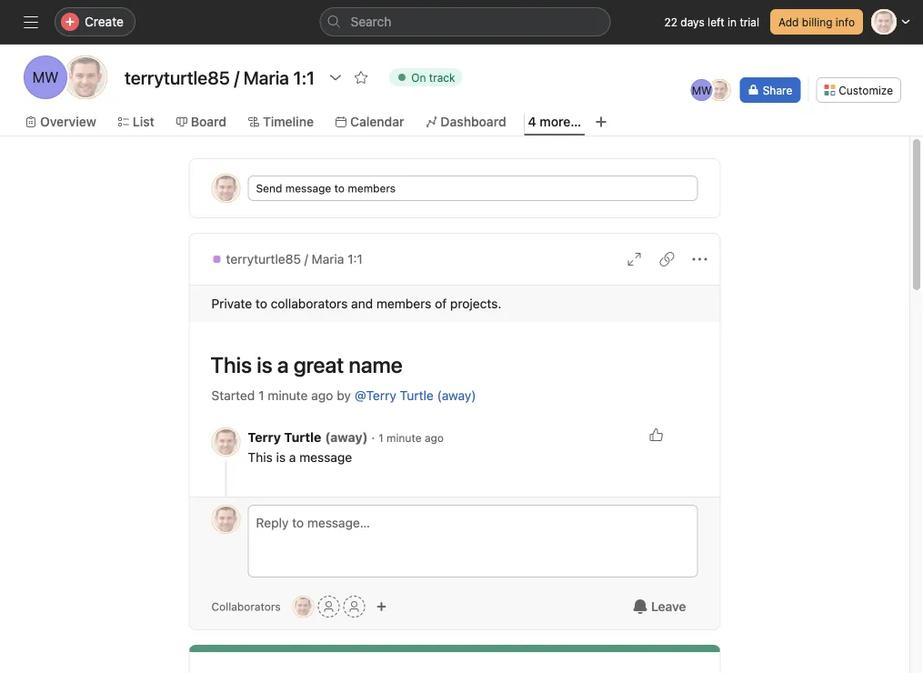 Task type: vqa. For each thing, say whether or not it's contained in the screenshot.
a
yes



Task type: locate. For each thing, give the bounding box(es) containing it.
1 right the ·
[[379, 432, 384, 445]]

members down calendar link
[[348, 182, 396, 195]]

0 horizontal spatial 1
[[259, 388, 265, 403]]

0 vertical spatial to
[[335, 182, 345, 195]]

tt button up collaborators
[[212, 505, 241, 534]]

terry turtle link
[[248, 430, 322, 445]]

members left "of"
[[377, 296, 432, 311]]

tt button right collaborators
[[293, 596, 315, 618]]

turtle right @terry
[[400, 388, 434, 403]]

Conversation Name text field
[[199, 344, 699, 386]]

this
[[248, 450, 273, 465]]

ago
[[311, 388, 333, 403], [425, 432, 444, 445]]

tt button left this
[[212, 428, 241, 457]]

(away)
[[437, 388, 477, 403], [325, 430, 368, 445]]

tt left send
[[219, 182, 233, 195]]

tt button
[[212, 428, 241, 457], [212, 505, 241, 534], [293, 596, 315, 618]]

projects.
[[451, 296, 502, 311]]

timeline
[[263, 114, 314, 129]]

add tab image
[[595, 115, 609, 129]]

list link
[[118, 112, 155, 132]]

0 horizontal spatial ago
[[311, 388, 333, 403]]

0 horizontal spatial mw
[[32, 69, 59, 86]]

minute up terry turtle link
[[268, 388, 308, 403]]

0 vertical spatial message
[[286, 182, 332, 195]]

calendar link
[[336, 112, 405, 132]]

(away) down this is a great name text box
[[437, 388, 477, 403]]

on
[[412, 71, 426, 84]]

to right send
[[335, 182, 345, 195]]

and
[[351, 296, 373, 311]]

4 more… button
[[529, 112, 582, 132]]

22 days left in trial
[[665, 15, 760, 28]]

1 right 'started'
[[259, 388, 265, 403]]

search list box
[[320, 7, 611, 36]]

search
[[351, 14, 392, 29]]

@terry
[[355, 388, 397, 403]]

0 vertical spatial members
[[348, 182, 396, 195]]

customize
[[840, 84, 894, 96]]

track
[[429, 71, 456, 84]]

send
[[256, 182, 283, 195]]

in
[[728, 15, 737, 28]]

None text field
[[120, 61, 320, 94]]

(away) left the ·
[[325, 430, 368, 445]]

1:1
[[348, 252, 363, 267]]

to right "private"
[[256, 296, 268, 311]]

add
[[779, 15, 800, 28]]

1 vertical spatial 1
[[379, 432, 384, 445]]

show options image
[[329, 70, 343, 85]]

1 horizontal spatial turtle
[[400, 388, 434, 403]]

0 horizontal spatial to
[[256, 296, 268, 311]]

trial
[[740, 15, 760, 28]]

0 vertical spatial turtle
[[400, 388, 434, 403]]

minute inside terry turtle (away) · 1 minute ago
[[387, 432, 422, 445]]

1 horizontal spatial ago
[[425, 432, 444, 445]]

collaborators
[[212, 601, 281, 614]]

members
[[348, 182, 396, 195], [377, 296, 432, 311]]

ago down @terry turtle (away) link
[[425, 432, 444, 445]]

message right send
[[286, 182, 332, 195]]

add billing info
[[779, 15, 856, 28]]

tt right collaborators
[[297, 601, 311, 614]]

overview link
[[25, 112, 96, 132]]

leave
[[652, 599, 687, 614]]

1 horizontal spatial minute
[[387, 432, 422, 445]]

terry
[[248, 430, 281, 445]]

share
[[763, 84, 793, 96]]

0 horizontal spatial minute
[[268, 388, 308, 403]]

1 vertical spatial minute
[[387, 432, 422, 445]]

of
[[435, 296, 447, 311]]

on track
[[412, 71, 456, 84]]

1
[[259, 388, 265, 403], [379, 432, 384, 445]]

share button
[[741, 77, 801, 103]]

0 vertical spatial (away)
[[437, 388, 477, 403]]

minute
[[268, 388, 308, 403], [387, 432, 422, 445]]

0 horizontal spatial turtle
[[284, 430, 322, 445]]

1 horizontal spatial to
[[335, 182, 345, 195]]

ago left by at the bottom left of the page
[[311, 388, 333, 403]]

search button
[[320, 7, 611, 36]]

started
[[212, 388, 255, 403]]

minute right the ·
[[387, 432, 422, 445]]

message inside button
[[286, 182, 332, 195]]

mw up overview link on the top of page
[[32, 69, 59, 86]]

1 horizontal spatial 1
[[379, 432, 384, 445]]

/
[[305, 252, 308, 267]]

private
[[212, 296, 252, 311]]

ago inside terry turtle (away) · 1 minute ago
[[425, 432, 444, 445]]

mw left share button
[[692, 84, 712, 96]]

1 vertical spatial ago
[[425, 432, 444, 445]]

0 vertical spatial 1
[[259, 388, 265, 403]]

expand sidebar image
[[24, 15, 38, 29]]

dashboard link
[[426, 112, 507, 132]]

tt
[[77, 69, 95, 86], [714, 84, 728, 96], [219, 182, 233, 195], [219, 436, 233, 449], [219, 513, 233, 526], [297, 601, 311, 614]]

turtle up this is a message
[[284, 430, 322, 445]]

1 inside terry turtle (away) · 1 minute ago
[[379, 432, 384, 445]]

1 vertical spatial turtle
[[284, 430, 322, 445]]

list
[[133, 114, 155, 129]]

to
[[335, 182, 345, 195], [256, 296, 268, 311]]

mw
[[32, 69, 59, 86], [692, 84, 712, 96]]

turtle
[[400, 388, 434, 403], [284, 430, 322, 445]]

1 vertical spatial to
[[256, 296, 268, 311]]

0 horizontal spatial (away)
[[325, 430, 368, 445]]

calendar
[[350, 114, 405, 129]]

message
[[286, 182, 332, 195], [300, 450, 352, 465]]

message down terry turtle (away) · 1 minute ago
[[300, 450, 352, 465]]



Task type: describe. For each thing, give the bounding box(es) containing it.
create
[[85, 14, 124, 29]]

add to starred image
[[354, 70, 369, 85]]

send message to members button
[[248, 176, 699, 201]]

terryturtle85 / maria 1:1 link
[[212, 249, 363, 269]]

board link
[[176, 112, 227, 132]]

0 vertical spatial minute
[[268, 388, 308, 403]]

tt up collaborators
[[219, 513, 233, 526]]

timeline link
[[249, 112, 314, 132]]

1 horizontal spatial (away)
[[437, 388, 477, 403]]

1 vertical spatial message
[[300, 450, 352, 465]]

private to collaborators and members of projects.
[[212, 296, 502, 311]]

collaborators
[[271, 296, 348, 311]]

dashboard
[[441, 114, 507, 129]]

overview
[[40, 114, 96, 129]]

1 vertical spatial (away)
[[325, 430, 368, 445]]

to inside send message to members button
[[335, 182, 345, 195]]

tt left share button
[[714, 84, 728, 96]]

terry turtle (away) · 1 minute ago
[[248, 430, 444, 445]]

is
[[276, 450, 286, 465]]

terryturtle85
[[226, 252, 301, 267]]

billing
[[803, 15, 833, 28]]

by
[[337, 388, 351, 403]]

1 vertical spatial members
[[377, 296, 432, 311]]

more actions image
[[693, 252, 708, 267]]

this is a message
[[248, 450, 352, 465]]

tt up overview
[[77, 69, 95, 86]]

leave button
[[622, 591, 699, 624]]

customize button
[[817, 77, 902, 103]]

started 1 minute ago by @terry turtle (away)
[[212, 388, 477, 403]]

days
[[681, 15, 705, 28]]

board
[[191, 114, 227, 129]]

0 likes. click to like this task image
[[649, 428, 664, 442]]

4
[[529, 114, 537, 129]]

terryturtle85 / maria 1:1
[[226, 252, 363, 267]]

22
[[665, 15, 678, 28]]

tt left "terry"
[[219, 436, 233, 449]]

add billing info button
[[771, 9, 864, 35]]

members inside send message to members button
[[348, 182, 396, 195]]

create button
[[55, 7, 136, 36]]

@terry turtle (away) link
[[355, 388, 477, 403]]

a
[[289, 450, 296, 465]]

·
[[372, 430, 375, 445]]

2 vertical spatial tt button
[[293, 596, 315, 618]]

add or remove collaborators image
[[377, 602, 387, 613]]

full screen image
[[628, 252, 642, 267]]

on track button
[[382, 65, 471, 90]]

4 more…
[[529, 114, 582, 129]]

1 vertical spatial tt button
[[212, 505, 241, 534]]

info
[[836, 15, 856, 28]]

0 vertical spatial ago
[[311, 388, 333, 403]]

maria
[[312, 252, 344, 267]]

left
[[708, 15, 725, 28]]

more…
[[540, 114, 582, 129]]

0 vertical spatial tt button
[[212, 428, 241, 457]]

copy link image
[[660, 252, 675, 267]]

1 horizontal spatial mw
[[692, 84, 712, 96]]

send message to members
[[256, 182, 396, 195]]



